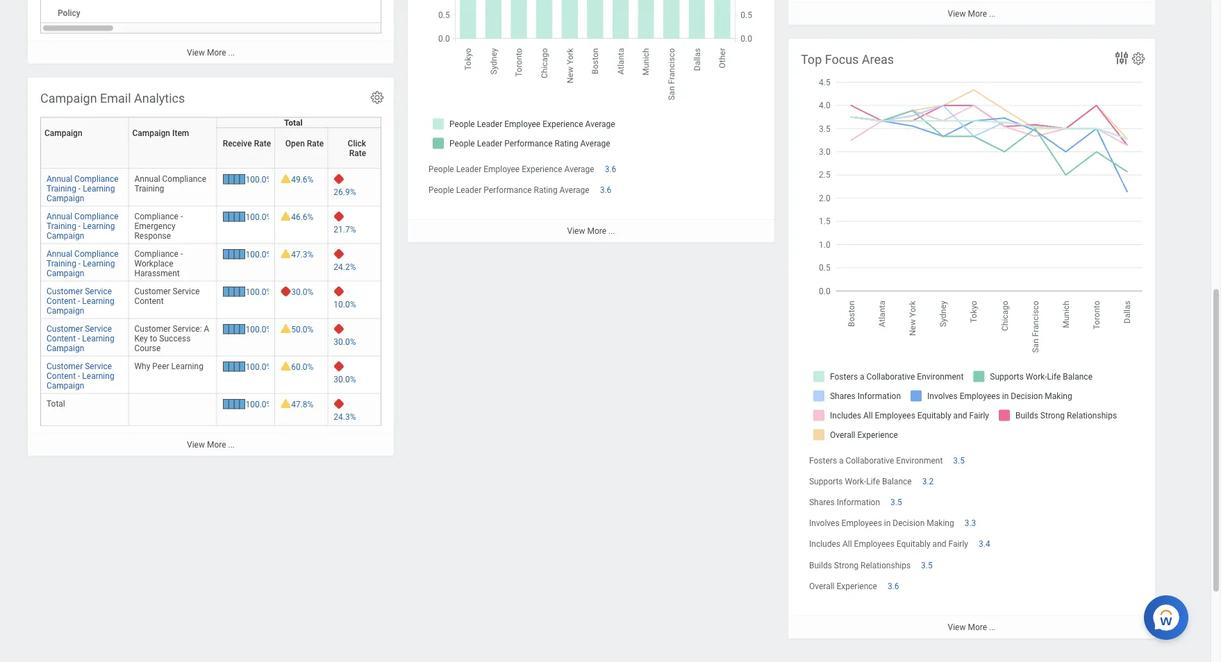 Task type: describe. For each thing, give the bounding box(es) containing it.
focus
[[825, 52, 859, 67]]

100.0% button for 30.0%
[[246, 287, 275, 298]]

customer service content - learning campaign link for customer service: a key to success course
[[47, 321, 114, 353]]

customer service content - learning campaign for customer service: a key to success course
[[47, 324, 114, 353]]

in
[[885, 519, 891, 529]]

peer
[[152, 362, 169, 372]]

compliance left the workplace
[[74, 249, 119, 259]]

3.3
[[965, 519, 977, 529]]

annual compliance training - learning campaign link for emergency
[[47, 209, 119, 241]]

10.0%
[[334, 300, 356, 310]]

item
[[172, 128, 189, 138]]

more inside campaign email analytics element
[[207, 440, 226, 450]]

leader for performance
[[456, 185, 482, 195]]

content inside the customer service content
[[134, 296, 164, 306]]

more inside 'top focus areas' element
[[968, 623, 988, 633]]

strong
[[835, 561, 859, 571]]

annual compliance training - learning campaign for training
[[47, 174, 119, 203]]

people leader performance rating average
[[429, 185, 590, 195]]

email
[[100, 91, 131, 106]]

top focus areas element
[[789, 39, 1156, 639]]

rating
[[534, 185, 558, 195]]

workplace for success survey element
[[28, 0, 1222, 64]]

response
[[134, 231, 171, 241]]

compliance inside annual compliance training
[[162, 174, 206, 184]]

24.3% button
[[334, 412, 358, 423]]

100.0% button for 50.0%
[[246, 324, 275, 335]]

collaborative
[[846, 456, 895, 466]]

3.5 button for builds strong relationships
[[922, 560, 935, 572]]

receive rate
[[223, 139, 271, 148]]

47.8% button
[[291, 399, 316, 411]]

3.2
[[923, 477, 934, 487]]

content for why peer learning
[[47, 372, 76, 381]]

service for customer service content
[[85, 287, 112, 296]]

view more ... inside 'top focus areas' element
[[948, 623, 996, 633]]

why
[[134, 362, 150, 372]]

3.6 for people leader employee experience average
[[605, 164, 617, 174]]

60.0%
[[291, 362, 314, 372]]

annual compliance training - learning campaign link for training
[[47, 171, 119, 203]]

open
[[285, 139, 305, 148]]

view inside workplace for success survey element
[[187, 48, 205, 57]]

equitably
[[897, 540, 931, 550]]

work-
[[845, 477, 867, 487]]

key
[[134, 334, 148, 344]]

decision
[[893, 519, 925, 529]]

view more ... link inside workplace for success survey element
[[28, 41, 394, 64]]

and
[[933, 540, 947, 550]]

47.3%
[[291, 250, 314, 260]]

campaign for compliance - workplace harassment
[[47, 269, 84, 278]]

more inside workplace for success survey element
[[207, 48, 226, 57]]

100.0% button for 49.6%
[[246, 174, 275, 185]]

campaign item
[[132, 128, 189, 138]]

workplace
[[134, 259, 174, 269]]

50.0% button
[[291, 324, 316, 335]]

shares
[[810, 498, 835, 508]]

why peer learning
[[134, 362, 204, 372]]

builds strong relationships
[[810, 561, 911, 571]]

3.5 button for fosters a collaborative environment
[[954, 456, 967, 467]]

customer service: a key to success course element
[[134, 321, 209, 353]]

campaign item button
[[132, 117, 222, 169]]

customer inside customer service: a key to success course
[[134, 324, 171, 334]]

100.0% button for 47.8%
[[246, 399, 275, 411]]

receive rate button
[[221, 117, 280, 158]]

100.0% for 49.6%
[[246, 175, 273, 185]]

60.0% button
[[291, 362, 316, 373]]

performance
[[484, 185, 532, 195]]

shares information
[[810, 498, 881, 508]]

24.2%
[[334, 262, 356, 272]]

campaign for why peer learning
[[47, 381, 84, 391]]

3.2 button
[[923, 477, 936, 488]]

21.7% button
[[334, 224, 358, 235]]

a
[[840, 456, 844, 466]]

3.4 button
[[979, 539, 993, 551]]

- for why peer learning
[[78, 372, 80, 381]]

service inside the customer service content
[[173, 287, 200, 296]]

3.5 button for shares information
[[891, 498, 905, 509]]

people leader employee experience average
[[429, 164, 595, 174]]

more inside employee experience vs performance element
[[588, 227, 607, 236]]

campaign for customer service: a key to success course
[[47, 344, 84, 353]]

compliance inside "compliance - emergency response"
[[134, 212, 179, 221]]

9
[[390, 9, 395, 18]]

average for people leader employee experience average
[[565, 164, 595, 174]]

configure and view chart data image
[[1114, 50, 1131, 66]]

21.7%
[[334, 225, 356, 235]]

3.6 for overall experience
[[888, 582, 900, 592]]

3.5 for shares information
[[891, 498, 903, 508]]

a
[[204, 324, 209, 334]]

configure top focus areas image
[[1131, 51, 1147, 66]]

view inside employee experience vs performance element
[[567, 227, 585, 236]]

- for compliance - emergency response
[[78, 221, 81, 231]]

100.0% button for 47.3%
[[246, 249, 275, 260]]

success
[[159, 334, 191, 344]]

47.3% button
[[291, 249, 316, 260]]

fairly
[[949, 540, 969, 550]]

click
[[348, 139, 366, 148]]

overall experience
[[810, 582, 878, 592]]

campaign email analytics element
[[28, 77, 394, 456]]

to
[[150, 334, 157, 344]]

supports work-life balance
[[810, 477, 912, 487]]

people for people leader performance rating average
[[429, 185, 454, 195]]

customer service content - learning campaign for why peer learning
[[47, 362, 114, 391]]

26.9%
[[334, 187, 356, 197]]

view more ... inside workplace for success survey element
[[187, 48, 235, 57]]

customer service content element
[[134, 284, 200, 306]]

24.2% button
[[334, 262, 358, 273]]

information
[[837, 498, 881, 508]]

100.0% button for 60.0%
[[246, 362, 275, 373]]

service:
[[173, 324, 202, 334]]

emergency
[[134, 221, 176, 231]]

relationships
[[861, 561, 911, 571]]

campaign for customer service content
[[47, 306, 84, 316]]

click rate button
[[332, 139, 366, 158]]

environment
[[897, 456, 943, 466]]

campaign for annual compliance training
[[47, 194, 84, 203]]

leader for employee
[[456, 164, 482, 174]]

balance
[[883, 477, 912, 487]]

learning for annual compliance training
[[83, 184, 115, 194]]

0 horizontal spatial total
[[47, 399, 65, 409]]

... inside campaign email analytics element
[[228, 440, 235, 450]]

builds
[[810, 561, 832, 571]]

- for compliance - workplace harassment
[[78, 259, 81, 269]]

training for annual compliance training
[[47, 184, 76, 194]]

0 vertical spatial total
[[284, 118, 303, 128]]

49.6%
[[291, 175, 314, 185]]

0 vertical spatial 30.0%
[[291, 287, 314, 297]]

top focus areas
[[801, 52, 894, 67]]

rate for click rate
[[349, 148, 366, 158]]

overall
[[810, 582, 835, 592]]

100.0% for 60.0%
[[246, 362, 273, 372]]

learning for customer service: a key to success course
[[82, 334, 114, 344]]

view more ... inside campaign email analytics element
[[187, 440, 235, 450]]

policy
[[58, 9, 80, 18]]

26.9% button
[[334, 187, 358, 198]]

100.0% button for 46.6%
[[246, 212, 275, 223]]



Task type: vqa. For each thing, say whether or not it's contained in the screenshot.


Task type: locate. For each thing, give the bounding box(es) containing it.
view inside campaign email analytics element
[[187, 440, 205, 450]]

5 100.0% button from the top
[[246, 324, 275, 335]]

customer inside the customer service content
[[134, 287, 171, 296]]

1 vertical spatial annual compliance training - learning campaign link
[[47, 209, 119, 241]]

3 100.0% from the top
[[246, 250, 273, 260]]

3.5 button right environment
[[954, 456, 967, 467]]

people left performance
[[429, 185, 454, 195]]

top
[[801, 52, 822, 67]]

0 horizontal spatial experience
[[522, 164, 563, 174]]

30.0% down 10.0% button
[[334, 337, 356, 347]]

30.0% button up "24.3%" at the bottom left of the page
[[334, 374, 358, 385]]

campaign email analytics
[[40, 91, 185, 106]]

3.5 for fosters a collaborative environment
[[954, 456, 965, 466]]

0 vertical spatial leader
[[456, 164, 482, 174]]

annual compliance training element
[[134, 171, 206, 194]]

3.6 button for overall experience
[[888, 581, 902, 593]]

3.5
[[954, 456, 965, 466], [891, 498, 903, 508], [922, 561, 933, 571]]

rate right "open"
[[307, 139, 324, 148]]

1 vertical spatial leader
[[456, 185, 482, 195]]

customer service: a key to success course
[[134, 324, 209, 353]]

1 people from the top
[[429, 164, 454, 174]]

analytics
[[134, 91, 185, 106]]

compliance - workplace harassment element
[[134, 246, 183, 278]]

receive
[[223, 139, 252, 148]]

2 vertical spatial 3.6 button
[[888, 581, 902, 593]]

view more ...
[[948, 9, 996, 18], [187, 48, 235, 57], [567, 227, 615, 236], [187, 440, 235, 450], [948, 623, 996, 633]]

1 100.0% from the top
[[246, 175, 273, 185]]

annual compliance training - learning campaign for emergency
[[47, 212, 119, 241]]

10.0% button
[[334, 299, 358, 310]]

1 vertical spatial 3.5 button
[[891, 498, 905, 509]]

leader left employee
[[456, 164, 482, 174]]

3.5 for builds strong relationships
[[922, 561, 933, 571]]

- for customer service content
[[78, 296, 80, 306]]

employee experience vs performance element
[[408, 0, 775, 243]]

compliance left emergency
[[74, 212, 119, 221]]

life
[[867, 477, 881, 487]]

customer service content - learning campaign
[[47, 287, 114, 316], [47, 324, 114, 353], [47, 362, 114, 391]]

7 100.0% button from the top
[[246, 399, 275, 411]]

view more ... inside employee experience vs performance element
[[567, 227, 615, 236]]

employees down involves employees in decision making at the right bottom
[[855, 540, 895, 550]]

average
[[565, 164, 595, 174], [560, 185, 590, 195]]

employees down information
[[842, 519, 882, 529]]

customer for why peer learning
[[47, 362, 83, 372]]

customer for customer service content
[[47, 287, 83, 296]]

customer for customer service: a key to success course
[[47, 324, 83, 334]]

1 100.0% button from the top
[[246, 174, 275, 185]]

all
[[843, 540, 852, 550]]

3.5 button down 'and'
[[922, 560, 935, 572]]

100.0% for 47.8%
[[246, 400, 273, 410]]

50.0%
[[291, 325, 314, 335]]

campaign button
[[44, 117, 134, 169]]

30.0% for 50.0%
[[334, 337, 356, 347]]

2 horizontal spatial 3.5 button
[[954, 456, 967, 467]]

service
[[85, 287, 112, 296], [173, 287, 200, 296], [85, 324, 112, 334], [85, 362, 112, 372]]

6 100.0% from the top
[[246, 362, 273, 372]]

3.4
[[979, 540, 991, 550]]

compliance inside compliance - workplace harassment
[[134, 249, 179, 259]]

- for customer service: a key to success course
[[78, 334, 80, 344]]

training inside annual compliance training
[[134, 184, 164, 194]]

annual for compliance - workplace harassment
[[47, 249, 72, 259]]

0 vertical spatial average
[[565, 164, 595, 174]]

30.0% button for 60.0%
[[334, 374, 358, 385]]

1 horizontal spatial 3.5
[[922, 561, 933, 571]]

- inside "compliance - emergency response"
[[181, 212, 183, 221]]

annual compliance training
[[134, 174, 206, 194]]

0 horizontal spatial rate
[[254, 139, 271, 148]]

3.6 button for people leader employee experience average
[[605, 164, 619, 175]]

4 100.0% from the top
[[246, 287, 273, 297]]

2 customer service content - learning campaign from the top
[[47, 324, 114, 353]]

1 customer service content - learning campaign link from the top
[[47, 284, 114, 316]]

compliance - emergency response element
[[134, 209, 183, 241]]

- inside compliance - workplace harassment
[[181, 249, 183, 259]]

0 vertical spatial 3.6
[[605, 164, 617, 174]]

customer service content - learning campaign link
[[47, 284, 114, 316], [47, 321, 114, 353], [47, 359, 114, 391]]

1 vertical spatial 30.0%
[[334, 337, 356, 347]]

1 vertical spatial people
[[429, 185, 454, 195]]

click rate
[[348, 139, 366, 158]]

0 vertical spatial people
[[429, 164, 454, 174]]

2 100.0% from the top
[[246, 212, 273, 222]]

learning for compliance - emergency response
[[83, 221, 115, 231]]

1 vertical spatial 3.6 button
[[600, 185, 614, 196]]

3.5 down 'and'
[[922, 561, 933, 571]]

compliance - emergency response
[[134, 212, 183, 241]]

course
[[134, 344, 161, 353]]

rate up 26.9% button
[[349, 148, 366, 158]]

configure campaign email analytics image
[[370, 90, 385, 105]]

compliance down response
[[134, 249, 179, 259]]

1 vertical spatial experience
[[837, 582, 878, 592]]

3.6 button for people leader performance rating average
[[600, 185, 614, 196]]

people
[[429, 164, 454, 174], [429, 185, 454, 195]]

content
[[47, 296, 76, 306], [134, 296, 164, 306], [47, 334, 76, 344], [47, 372, 76, 381]]

2 vertical spatial customer service content - learning campaign link
[[47, 359, 114, 391]]

supports
[[810, 477, 843, 487]]

2 100.0% button from the top
[[246, 212, 275, 223]]

46.6% button
[[291, 212, 316, 223]]

people for people leader employee experience average
[[429, 164, 454, 174]]

annual for compliance - emergency response
[[47, 212, 72, 221]]

annual compliance training - learning campaign
[[47, 174, 119, 203], [47, 212, 119, 241], [47, 249, 119, 278]]

0 vertical spatial employees
[[842, 519, 882, 529]]

compliance
[[74, 174, 119, 184], [162, 174, 206, 184], [74, 212, 119, 221], [134, 212, 179, 221], [74, 249, 119, 259], [134, 249, 179, 259]]

1 vertical spatial employees
[[855, 540, 895, 550]]

view more ... link
[[789, 2, 1156, 25], [28, 41, 394, 64], [408, 220, 775, 243], [28, 433, 394, 456], [789, 616, 1156, 639]]

includes all employees equitably and fairly
[[810, 540, 969, 550]]

1 leader from the top
[[456, 164, 482, 174]]

4 100.0% button from the top
[[246, 287, 275, 298]]

fosters
[[810, 456, 837, 466]]

3.6 button
[[605, 164, 619, 175], [600, 185, 614, 196], [888, 581, 902, 593]]

compliance down campaign item button
[[162, 174, 206, 184]]

1 vertical spatial 3.5
[[891, 498, 903, 508]]

compliance up response
[[134, 212, 179, 221]]

annual compliance training - learning campaign link for workplace
[[47, 246, 119, 278]]

... inside workplace for success survey element
[[228, 48, 235, 57]]

2 vertical spatial annual compliance training - learning campaign
[[47, 249, 119, 278]]

2 vertical spatial 30.0% button
[[334, 374, 358, 385]]

0 vertical spatial experience
[[522, 164, 563, 174]]

2 horizontal spatial 3.5
[[954, 456, 965, 466]]

... inside 'top focus areas' element
[[990, 623, 996, 633]]

total element
[[47, 397, 65, 409]]

annual compliance training - learning campaign link
[[47, 171, 119, 203], [47, 209, 119, 241], [47, 246, 119, 278]]

46.6%
[[291, 212, 314, 222]]

0 vertical spatial 3.5 button
[[954, 456, 967, 467]]

experience up rating
[[522, 164, 563, 174]]

employee
[[484, 164, 520, 174]]

7 100.0% from the top
[[246, 400, 273, 410]]

experience
[[522, 164, 563, 174], [837, 582, 878, 592]]

0 vertical spatial customer service content - learning campaign
[[47, 287, 114, 316]]

100.0% for 46.6%
[[246, 212, 273, 222]]

learning for customer service content
[[82, 296, 114, 306]]

1 vertical spatial customer service content - learning campaign
[[47, 324, 114, 353]]

1 vertical spatial annual compliance training - learning campaign
[[47, 212, 119, 241]]

customer
[[47, 287, 83, 296], [134, 287, 171, 296], [47, 324, 83, 334], [134, 324, 171, 334], [47, 362, 83, 372]]

rate for open rate
[[307, 139, 324, 148]]

1 annual compliance training - learning campaign link from the top
[[47, 171, 119, 203]]

3.3 button
[[965, 518, 979, 530]]

30.0% button up 50.0%
[[291, 287, 316, 298]]

2 annual compliance training - learning campaign link from the top
[[47, 209, 119, 241]]

... inside employee experience vs performance element
[[609, 227, 615, 236]]

1 annual compliance training - learning campaign from the top
[[47, 174, 119, 203]]

1 horizontal spatial 3.5 button
[[922, 560, 935, 572]]

100.0% for 47.3%
[[246, 250, 273, 260]]

1 vertical spatial 3.6
[[600, 185, 612, 195]]

5 100.0% from the top
[[246, 325, 273, 335]]

annual for annual compliance training
[[47, 174, 72, 184]]

people left employee
[[429, 164, 454, 174]]

rate inside receive rate button
[[254, 139, 271, 148]]

experience inside 'top focus areas' element
[[837, 582, 878, 592]]

compliance down campaign button
[[74, 174, 119, 184]]

1 horizontal spatial total
[[284, 118, 303, 128]]

1 vertical spatial 30.0% button
[[334, 337, 358, 348]]

3.6 inside 'top focus areas' element
[[888, 582, 900, 592]]

average for people leader performance rating average
[[560, 185, 590, 195]]

annual inside annual compliance training
[[134, 174, 160, 184]]

49.6% button
[[291, 174, 316, 185]]

campaign
[[40, 91, 97, 106], [44, 128, 82, 138], [132, 128, 170, 138], [47, 194, 84, 203], [47, 231, 84, 241], [47, 269, 84, 278], [47, 306, 84, 316], [47, 344, 84, 353], [47, 381, 84, 391]]

content for customer service content
[[47, 296, 76, 306]]

2 vertical spatial 3.6
[[888, 582, 900, 592]]

open rate
[[285, 139, 324, 148]]

involves employees in decision making
[[810, 519, 955, 529]]

rate inside "open rate" button
[[307, 139, 324, 148]]

fosters a collaborative environment
[[810, 456, 943, 466]]

service for why peer learning
[[85, 362, 112, 372]]

100.0% for 30.0%
[[246, 287, 273, 297]]

customer service content - learning campaign link for why peer learning
[[47, 359, 114, 391]]

24.3%
[[334, 412, 356, 422]]

0 horizontal spatial 3.5 button
[[891, 498, 905, 509]]

1 vertical spatial customer service content - learning campaign link
[[47, 321, 114, 353]]

30.0% button for 50.0%
[[334, 337, 358, 348]]

campaign for compliance - emergency response
[[47, 231, 84, 241]]

content for customer service: a key to success course
[[47, 334, 76, 344]]

customer service content - learning campaign link for customer service content
[[47, 284, 114, 316]]

3 annual compliance training - learning campaign link from the top
[[47, 246, 119, 278]]

0 vertical spatial 30.0% button
[[291, 287, 316, 298]]

3 annual compliance training - learning campaign from the top
[[47, 249, 119, 278]]

why peer learning element
[[134, 359, 204, 372]]

2 vertical spatial 30.0%
[[334, 375, 356, 385]]

1 vertical spatial average
[[560, 185, 590, 195]]

2 vertical spatial 3.5 button
[[922, 560, 935, 572]]

3 100.0% button from the top
[[246, 249, 275, 260]]

2 customer service content - learning campaign link from the top
[[47, 321, 114, 353]]

30.0% button down 10.0% button
[[334, 337, 358, 348]]

learning for why peer learning
[[82, 372, 114, 381]]

1 customer service content - learning campaign from the top
[[47, 287, 114, 316]]

training for compliance - emergency response
[[47, 221, 76, 231]]

rate for receive rate
[[254, 139, 271, 148]]

2 horizontal spatial rate
[[349, 148, 366, 158]]

1 vertical spatial total
[[47, 399, 65, 409]]

2 vertical spatial customer service content - learning campaign
[[47, 362, 114, 391]]

0 vertical spatial annual compliance training - learning campaign
[[47, 174, 119, 203]]

2 people from the top
[[429, 185, 454, 195]]

open rate button
[[279, 117, 333, 158]]

3.6
[[605, 164, 617, 174], [600, 185, 612, 195], [888, 582, 900, 592]]

47.8%
[[291, 400, 314, 410]]

includes
[[810, 540, 841, 550]]

30.0% down '47.3%' button
[[291, 287, 314, 297]]

30.0% for 60.0%
[[334, 375, 356, 385]]

total
[[284, 118, 303, 128], [47, 399, 65, 409]]

view inside 'top focus areas' element
[[948, 623, 966, 633]]

experience down builds strong relationships
[[837, 582, 878, 592]]

- for annual compliance training
[[78, 184, 81, 194]]

0 vertical spatial customer service content - learning campaign link
[[47, 284, 114, 316]]

3 customer service content - learning campaign from the top
[[47, 362, 114, 391]]

learning for compliance - workplace harassment
[[83, 259, 115, 269]]

100.0% for 50.0%
[[246, 325, 273, 335]]

3 customer service content - learning campaign link from the top
[[47, 359, 114, 391]]

more
[[968, 9, 988, 18], [207, 48, 226, 57], [588, 227, 607, 236], [207, 440, 226, 450], [968, 623, 988, 633]]

3.5 right environment
[[954, 456, 965, 466]]

service for customer service: a key to success course
[[85, 324, 112, 334]]

3.5 button down balance
[[891, 498, 905, 509]]

customer service content
[[134, 287, 200, 306]]

training for compliance - workplace harassment
[[47, 259, 76, 269]]

leader left performance
[[456, 185, 482, 195]]

1 horizontal spatial experience
[[837, 582, 878, 592]]

1 horizontal spatial rate
[[307, 139, 324, 148]]

0 vertical spatial annual compliance training - learning campaign link
[[47, 171, 119, 203]]

0 vertical spatial 3.5
[[954, 456, 965, 466]]

involves
[[810, 519, 840, 529]]

customer service content - learning campaign for customer service content
[[47, 287, 114, 316]]

rate right receive
[[254, 139, 271, 148]]

3.5 down balance
[[891, 498, 903, 508]]

6 100.0% button from the top
[[246, 362, 275, 373]]

30.0% up "24.3%" at the bottom left of the page
[[334, 375, 356, 385]]

3.6 for people leader performance rating average
[[600, 185, 612, 195]]

2 vertical spatial 3.5
[[922, 561, 933, 571]]

making
[[927, 519, 955, 529]]

harassment
[[134, 269, 180, 278]]

0 vertical spatial 3.6 button
[[605, 164, 619, 175]]

compliance - workplace harassment
[[134, 249, 183, 278]]

view
[[948, 9, 966, 18], [187, 48, 205, 57], [567, 227, 585, 236], [187, 440, 205, 450], [948, 623, 966, 633]]

0 horizontal spatial 3.5
[[891, 498, 903, 508]]

2 annual compliance training - learning campaign from the top
[[47, 212, 119, 241]]

2 vertical spatial annual compliance training - learning campaign link
[[47, 246, 119, 278]]

annual compliance training - learning campaign for workplace
[[47, 249, 119, 278]]

rate inside click rate
[[349, 148, 366, 158]]

2 leader from the top
[[456, 185, 482, 195]]



